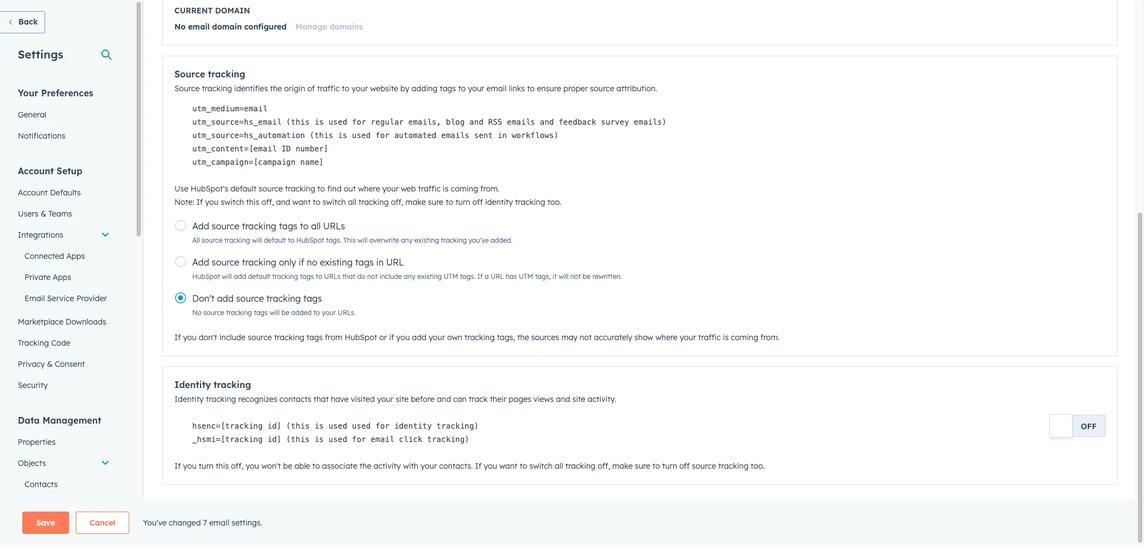 Task type: locate. For each thing, give the bounding box(es) containing it.
the left 'origin'
[[270, 84, 282, 94]]

is
[[314, 118, 324, 127], [338, 131, 347, 140], [443, 184, 449, 194], [723, 333, 729, 343], [314, 422, 324, 431], [314, 435, 324, 444]]

default down utm_campaign=[campaign
[[231, 184, 256, 194]]

7
[[203, 518, 207, 528]]

0 vertical spatial from.
[[480, 184, 500, 194]]

0 vertical spatial id]
[[267, 422, 282, 431]]

be
[[583, 273, 591, 281], [281, 309, 289, 317], [283, 461, 292, 472]]

coming inside use hubspot's default source tracking to find out where your web traffic is coming from. note: if you switch this off, and want to switch all tracking off, make sure to turn off identity tracking too.
[[451, 184, 478, 194]]

tags down no
[[300, 273, 314, 281]]

track
[[469, 395, 488, 405]]

1 horizontal spatial turn
[[455, 197, 470, 207]]

identity inside hsenc=[tracking id] (this is used used for identity tracking) _hsmi=[tracking id] (this is used for email click tracking)
[[394, 422, 432, 431]]

you down hubspot's
[[205, 197, 219, 207]]

1 vertical spatial any
[[404, 273, 416, 281]]

if inside add source tracking only if no existing tags in url hubspot will add default tracking tags to urls that do not include any existing utm tags. if a url has utm tags, it will not be rewritten.
[[477, 273, 483, 281]]

0 vertical spatial want
[[293, 197, 311, 207]]

use
[[174, 184, 188, 194]]

hubspot up no
[[296, 236, 324, 245]]

all inside use hubspot's default source tracking to find out where your web traffic is coming from. note: if you switch this off, and want to switch all tracking off, make sure to turn off identity tracking too.
[[348, 197, 356, 207]]

not
[[367, 273, 378, 281], [571, 273, 581, 281], [580, 333, 592, 343]]

objects
[[18, 459, 46, 469]]

0 vertical spatial make
[[406, 197, 426, 207]]

manage domains link
[[296, 22, 363, 32]]

tracking) down can
[[437, 422, 479, 431]]

where inside use hubspot's default source tracking to find out where your web traffic is coming from. note: if you switch this off, and want to switch all tracking off, make sure to turn off identity tracking too.
[[358, 184, 380, 194]]

0 vertical spatial existing
[[414, 236, 439, 245]]

no down current
[[174, 22, 186, 32]]

0 horizontal spatial make
[[406, 197, 426, 207]]

1 horizontal spatial utm
[[519, 273, 533, 281]]

0 horizontal spatial no
[[174, 22, 186, 32]]

1 horizontal spatial in
[[498, 131, 507, 140]]

management
[[42, 415, 101, 426]]

0 vertical spatial include
[[380, 273, 402, 281]]

this down _hsmi=[tracking
[[216, 461, 229, 472]]

email up activity
[[371, 435, 394, 444]]

& for privacy
[[47, 359, 53, 370]]

that inside add source tracking only if no existing tags in url hubspot will add default tracking tags to urls that do not include any existing utm tags. if a url has utm tags, it will not be rewritten.
[[342, 273, 355, 281]]

0 vertical spatial tags,
[[535, 273, 551, 281]]

0 vertical spatial default
[[231, 184, 256, 194]]

this down utm_campaign=[campaign
[[246, 197, 259, 207]]

your
[[352, 84, 368, 94], [468, 84, 484, 94], [382, 184, 399, 194], [322, 309, 336, 317], [429, 333, 445, 343], [680, 333, 696, 343], [377, 395, 393, 405], [421, 461, 437, 472]]

site left before
[[396, 395, 409, 405]]

activity
[[374, 461, 401, 472]]

able
[[295, 461, 310, 472]]

1 horizontal spatial make
[[612, 461, 633, 472]]

tags inside source tracking source tracking identifies the origin of traffic to your website by adding tags to your email links to ensure proper source attribution.
[[440, 84, 456, 94]]

& inside users & teams link
[[41, 209, 46, 219]]

tags up only at top
[[279, 221, 297, 232]]

integrations button
[[11, 225, 116, 246]]

include right don't on the bottom left
[[219, 333, 246, 343]]

1 id] from the top
[[267, 422, 282, 431]]

your inside use hubspot's default source tracking to find out where your web traffic is coming from. note: if you switch this off, and want to switch all tracking off, make sure to turn off identity tracking too.
[[382, 184, 399, 194]]

you right or
[[396, 333, 410, 343]]

account defaults
[[18, 188, 81, 198]]

all
[[348, 197, 356, 207], [311, 221, 321, 232], [555, 461, 563, 472]]

teams
[[48, 209, 72, 219]]

with
[[403, 461, 418, 472]]

and left can
[[437, 395, 451, 405]]

urls
[[323, 221, 345, 232], [324, 273, 341, 281]]

0 vertical spatial &
[[41, 209, 46, 219]]

0 horizontal spatial too.
[[548, 197, 562, 207]]

want down 'name]'
[[293, 197, 311, 207]]

0 vertical spatial the
[[270, 84, 282, 94]]

is inside use hubspot's default source tracking to find out where your web traffic is coming from. note: if you switch this off, and want to switch all tracking off, make sure to turn off identity tracking too.
[[443, 184, 449, 194]]

account up "account defaults"
[[18, 166, 54, 177]]

account setup
[[18, 166, 82, 177]]

used down the regular
[[352, 131, 371, 140]]

changed
[[169, 518, 201, 528]]

1 vertical spatial urls
[[324, 273, 341, 281]]

2 horizontal spatial turn
[[662, 461, 677, 472]]

your left urls.
[[322, 309, 336, 317]]

hubspot inside "add source tracking tags to all urls all source tracking will default to hubspot tags. this will overwrite any existing tracking you've added."
[[296, 236, 324, 245]]

your preferences
[[18, 88, 93, 99]]

source tracking source tracking identifies the origin of traffic to your website by adding tags to your email links to ensure proper source attribution.
[[174, 69, 657, 94]]

urls inside add source tracking only if no existing tags in url hubspot will add default tracking tags to urls that do not include any existing utm tags. if a url has utm tags, it will not be rewritten.
[[324, 273, 341, 281]]

0 vertical spatial any
[[401, 236, 413, 245]]

add inside "add source tracking tags to all urls all source tracking will default to hubspot tags. this will overwrite any existing tracking you've added."
[[192, 221, 209, 232]]

0 vertical spatial add
[[234, 273, 246, 281]]

apps down integrations button
[[66, 251, 85, 261]]

no email domain configured
[[174, 22, 287, 32]]

1 horizontal spatial &
[[47, 359, 53, 370]]

urls left "do"
[[324, 273, 341, 281]]

0 horizontal spatial the
[[270, 84, 282, 94]]

traffic inside source tracking source tracking identifies the origin of traffic to your website by adding tags to your email links to ensure proper source attribution.
[[317, 84, 340, 94]]

your inside don't add source tracking tags no source tracking tags will be added to your urls.
[[322, 309, 336, 317]]

you've
[[469, 236, 489, 245]]

1 vertical spatial from.
[[761, 333, 780, 343]]

have
[[331, 395, 349, 405]]

sure inside use hubspot's default source tracking to find out where your web traffic is coming from. note: if you switch this off, and want to switch all tracking off, make sure to turn off identity tracking too.
[[428, 197, 444, 207]]

contacts
[[280, 395, 311, 405]]

in
[[498, 131, 507, 140], [376, 257, 384, 268]]

off inside use hubspot's default source tracking to find out where your web traffic is coming from. note: if you switch this off, and want to switch all tracking off, make sure to turn off identity tracking too.
[[472, 197, 483, 207]]

0 horizontal spatial in
[[376, 257, 384, 268]]

has
[[506, 273, 517, 281]]

add up don't add source tracking tags no source tracking tags will be added to your urls.
[[234, 273, 246, 281]]

don't
[[199, 333, 217, 343]]

_hsmi=[tracking
[[192, 435, 263, 444]]

0 vertical spatial account
[[18, 166, 54, 177]]

& right the "privacy"
[[47, 359, 53, 370]]

1 vertical spatial tags,
[[497, 333, 515, 343]]

utm_medium=email
[[192, 104, 267, 113]]

ensure
[[537, 84, 561, 94]]

url
[[386, 257, 404, 268], [491, 273, 504, 281]]

2 account from the top
[[18, 188, 48, 198]]

0 horizontal spatial include
[[219, 333, 246, 343]]

contacts.
[[439, 461, 473, 472]]

1 vertical spatial coming
[[731, 333, 758, 343]]

not right "do"
[[367, 273, 378, 281]]

number]
[[296, 144, 329, 153]]

it
[[553, 273, 557, 281]]

contacts
[[25, 480, 58, 490]]

tracking)
[[437, 422, 479, 431], [427, 435, 469, 444]]

1 horizontal spatial tags.
[[460, 273, 476, 281]]

be left 'added'
[[281, 309, 289, 317]]

(this
[[286, 118, 310, 127], [310, 131, 333, 140], [286, 422, 310, 431], [286, 435, 310, 444]]

include inside add source tracking only if no existing tags in url hubspot will add default tracking tags to urls that do not include any existing utm tags. if a url has utm tags, it will not be rewritten.
[[380, 273, 402, 281]]

1 horizontal spatial the
[[360, 461, 371, 472]]

0 vertical spatial add
[[192, 221, 209, 232]]

2 add from the top
[[192, 257, 209, 268]]

be inside add source tracking only if no existing tags in url hubspot will add default tracking tags to urls that do not include any existing utm tags. if a url has utm tags, it will not be rewritten.
[[583, 273, 591, 281]]

your preferences element
[[11, 87, 116, 147]]

in down overwrite
[[376, 257, 384, 268]]

2 id] from the top
[[267, 435, 282, 444]]

0 horizontal spatial identity
[[394, 422, 432, 431]]

account defaults link
[[11, 182, 116, 203]]

tags, left it
[[535, 273, 551, 281]]

back
[[18, 17, 38, 27]]

identity up added.
[[485, 197, 513, 207]]

1 horizontal spatial this
[[246, 197, 259, 207]]

add down all
[[192, 257, 209, 268]]

0 vertical spatial this
[[246, 197, 259, 207]]

hubspot left or
[[345, 333, 377, 343]]

too.
[[548, 197, 562, 207], [751, 461, 765, 472]]

default up only at top
[[264, 236, 286, 245]]

survey
[[601, 118, 629, 127]]

account setup element
[[11, 165, 116, 396]]

0 horizontal spatial all
[[311, 221, 321, 232]]

1 account from the top
[[18, 166, 54, 177]]

the left activity
[[360, 461, 371, 472]]

0 vertical spatial coming
[[451, 184, 478, 194]]

email right 7
[[209, 518, 229, 528]]

any right overwrite
[[401, 236, 413, 245]]

by
[[401, 84, 409, 94]]

own
[[447, 333, 462, 343]]

if right or
[[389, 333, 394, 343]]

private apps link
[[11, 267, 116, 288]]

0 vertical spatial identity
[[174, 380, 211, 391]]

1 vertical spatial emails
[[441, 131, 469, 140]]

id] down recognizes
[[267, 422, 282, 431]]

include right "do"
[[380, 273, 402, 281]]

can
[[453, 395, 467, 405]]

0 horizontal spatial traffic
[[317, 84, 340, 94]]

1 add from the top
[[192, 221, 209, 232]]

source inside use hubspot's default source tracking to find out where your web traffic is coming from. note: if you switch this off, and want to switch all tracking off, make sure to turn off identity tracking too.
[[259, 184, 283, 194]]

identity down don't on the bottom left
[[174, 380, 211, 391]]

1 vertical spatial add
[[217, 293, 234, 304]]

you
[[205, 197, 219, 207], [183, 333, 197, 343], [396, 333, 410, 343], [183, 461, 197, 472], [246, 461, 259, 472], [484, 461, 497, 472]]

0 horizontal spatial sure
[[428, 197, 444, 207]]

visited
[[351, 395, 375, 405]]

1 vertical spatial identity
[[394, 422, 432, 431]]

tags right adding
[[440, 84, 456, 94]]

properties
[[18, 438, 56, 448]]

0 horizontal spatial utm
[[444, 273, 458, 281]]

1 vertical spatial sure
[[635, 461, 650, 472]]

2 vertical spatial add
[[412, 333, 427, 343]]

1 vertical spatial make
[[612, 461, 633, 472]]

and inside use hubspot's default source tracking to find out where your web traffic is coming from. note: if you switch this off, and want to switch all tracking off, make sure to turn off identity tracking too.
[[276, 197, 290, 207]]

utm
[[444, 273, 458, 281], [519, 273, 533, 281]]

cancel
[[90, 518, 116, 528]]

switch
[[221, 197, 244, 207], [323, 197, 346, 207], [529, 461, 553, 472]]

identity
[[485, 197, 513, 207], [394, 422, 432, 431]]

domain
[[215, 6, 250, 16], [212, 22, 242, 32]]

used
[[329, 118, 347, 127], [352, 131, 371, 140], [329, 422, 347, 431], [352, 422, 371, 431], [329, 435, 347, 444]]

add
[[192, 221, 209, 232], [192, 257, 209, 268]]

apps for connected apps
[[66, 251, 85, 261]]

the inside source tracking source tracking identifies the origin of traffic to your website by adding tags to your email links to ensure proper source attribution.
[[270, 84, 282, 94]]

1 horizontal spatial identity
[[485, 197, 513, 207]]

1 vertical spatial off
[[679, 461, 690, 472]]

1 vertical spatial that
[[314, 395, 329, 405]]

0 vertical spatial apps
[[66, 251, 85, 261]]

users
[[18, 209, 38, 219]]

be left rewritten.
[[583, 273, 591, 281]]

1 horizontal spatial url
[[491, 273, 504, 281]]

0 horizontal spatial site
[[396, 395, 409, 405]]

identity inside use hubspot's default source tracking to find out where your web traffic is coming from. note: if you switch this off, and want to switch all tracking off, make sure to turn off identity tracking too.
[[485, 197, 513, 207]]

do
[[357, 273, 365, 281]]

marketplace downloads
[[18, 317, 106, 327]]

0 horizontal spatial tags,
[[497, 333, 515, 343]]

add up all
[[192, 221, 209, 232]]

2 horizontal spatial hubspot
[[345, 333, 377, 343]]

tags. left this
[[326, 236, 342, 245]]

if
[[299, 257, 304, 268], [389, 333, 394, 343]]

in down rss
[[498, 131, 507, 140]]

if inside add source tracking only if no existing tags in url hubspot will add default tracking tags to urls that do not include any existing utm tags. if a url has utm tags, it will not be rewritten.
[[299, 257, 304, 268]]

1 horizontal spatial include
[[380, 273, 402, 281]]

0 horizontal spatial switch
[[221, 197, 244, 207]]

1 horizontal spatial off
[[679, 461, 690, 472]]

any inside "add source tracking tags to all urls all source tracking will default to hubspot tags. this will overwrite any existing tracking you've added."
[[401, 236, 413, 245]]

not right it
[[571, 273, 581, 281]]

email service provider
[[25, 294, 107, 304]]

data management element
[[11, 415, 116, 546]]

you down _hsmi=[tracking
[[183, 461, 197, 472]]

not right the may
[[580, 333, 592, 343]]

(this up id
[[286, 118, 310, 127]]

hsenc=[tracking
[[192, 422, 263, 431]]

tags.
[[326, 236, 342, 245], [460, 273, 476, 281]]

setup
[[57, 166, 82, 177]]

2 utm from the left
[[519, 273, 533, 281]]

used down 'have'
[[329, 422, 347, 431]]

want right contacts.
[[499, 461, 518, 472]]

identity up hsenc=[tracking
[[174, 395, 204, 405]]

used up associate
[[329, 435, 347, 444]]

1 vertical spatial add
[[192, 257, 209, 268]]

default inside use hubspot's default source tracking to find out where your web traffic is coming from. note: if you switch this off, and want to switch all tracking off, make sure to turn off identity tracking too.
[[231, 184, 256, 194]]

1 vertical spatial account
[[18, 188, 48, 198]]

0 horizontal spatial where
[[358, 184, 380, 194]]

& inside privacy & consent link
[[47, 359, 53, 370]]

no down "don't"
[[192, 309, 202, 317]]

all
[[192, 236, 200, 245]]

domain down "current domain"
[[212, 22, 242, 32]]

website
[[370, 84, 398, 94]]

where right the show
[[656, 333, 678, 343]]

apps
[[66, 251, 85, 261], [53, 273, 71, 283]]

1 vertical spatial &
[[47, 359, 53, 370]]

if
[[197, 197, 203, 207], [477, 273, 483, 281], [174, 333, 181, 343], [174, 461, 181, 472], [475, 461, 482, 472]]

0 horizontal spatial coming
[[451, 184, 478, 194]]

1 horizontal spatial from.
[[761, 333, 780, 343]]

1 horizontal spatial traffic
[[418, 184, 441, 194]]

tags
[[440, 84, 456, 94], [279, 221, 297, 232], [355, 257, 374, 268], [300, 273, 314, 281], [303, 293, 322, 304], [254, 309, 268, 317], [307, 333, 323, 343]]

hubspot's
[[191, 184, 228, 194]]

you left won't
[[246, 461, 259, 472]]

0 horizontal spatial want
[[293, 197, 311, 207]]

cancel button
[[76, 512, 130, 535]]

0 vertical spatial off
[[472, 197, 483, 207]]

0 horizontal spatial off
[[472, 197, 483, 207]]

id] up won't
[[267, 435, 282, 444]]

add left the own
[[412, 333, 427, 343]]

emails down blog
[[441, 131, 469, 140]]

1 horizontal spatial tags,
[[535, 273, 551, 281]]

0 vertical spatial in
[[498, 131, 507, 140]]

urls up this
[[323, 221, 345, 232]]

default up don't add source tracking tags no source tracking tags will be added to your urls.
[[248, 273, 270, 281]]

(this down contacts at the bottom left of the page
[[286, 422, 310, 431]]

will
[[252, 236, 262, 245], [358, 236, 368, 245], [222, 273, 232, 281], [559, 273, 569, 281], [270, 309, 280, 317]]

that inside identity tracking identity tracking recognizes contacts that have visited your site before and can track their pages views and site activity.
[[314, 395, 329, 405]]

and
[[469, 118, 484, 127], [540, 118, 554, 127], [276, 197, 290, 207], [437, 395, 451, 405], [556, 395, 570, 405]]

2 vertical spatial traffic
[[698, 333, 721, 343]]

no
[[174, 22, 186, 32], [192, 309, 202, 317]]

0 horizontal spatial url
[[386, 257, 404, 268]]

utm left a
[[444, 273, 458, 281]]

that left 'have'
[[314, 395, 329, 405]]

identity up click at the bottom left of the page
[[394, 422, 432, 431]]

you inside use hubspot's default source tracking to find out where your web traffic is coming from. note: if you switch this off, and want to switch all tracking off, make sure to turn off identity tracking too.
[[205, 197, 219, 207]]

0 vertical spatial sure
[[428, 197, 444, 207]]

1 vertical spatial be
[[281, 309, 289, 317]]

1 utm from the left
[[444, 273, 458, 281]]

emails)
[[634, 118, 667, 127]]

email inside source tracking source tracking identifies the origin of traffic to your website by adding tags to your email links to ensure proper source attribution.
[[487, 84, 507, 94]]

1 vertical spatial want
[[499, 461, 518, 472]]

overwrite
[[369, 236, 399, 245]]

1 vertical spatial the
[[517, 333, 529, 343]]

utm right has
[[519, 273, 533, 281]]

0 vertical spatial be
[[583, 273, 591, 281]]

security
[[18, 381, 48, 391]]

tracking) up contacts.
[[427, 435, 469, 444]]

hubspot up "don't"
[[192, 273, 220, 281]]

& right users
[[41, 209, 46, 219]]

account for account setup
[[18, 166, 54, 177]]

account up users
[[18, 188, 48, 198]]

off,
[[262, 197, 274, 207], [391, 197, 403, 207], [231, 461, 244, 472], [598, 461, 610, 472]]

add for add source tracking tags to all urls
[[192, 221, 209, 232]]

email down current
[[188, 22, 210, 32]]

2 vertical spatial be
[[283, 461, 292, 472]]

web
[[401, 184, 416, 194]]

email left links
[[487, 84, 507, 94]]

1 horizontal spatial where
[[656, 333, 678, 343]]

where right out
[[358, 184, 380, 194]]

url right a
[[491, 273, 504, 281]]

any inside add source tracking only if no existing tags in url hubspot will add default tracking tags to urls that do not include any existing utm tags. if a url has utm tags, it will not be rewritten.
[[404, 273, 416, 281]]

2 horizontal spatial the
[[517, 333, 529, 343]]

hsenc=[tracking id] (this is used used for identity tracking) _hsmi=[tracking id] (this is used for email click tracking)
[[192, 422, 479, 444]]

0 vertical spatial emails
[[507, 118, 535, 127]]

tags. left a
[[460, 273, 476, 281]]

0 vertical spatial domain
[[215, 6, 250, 16]]

1 site from the left
[[396, 395, 409, 405]]

1 horizontal spatial site
[[572, 395, 585, 405]]

from. inside use hubspot's default source tracking to find out where your web traffic is coming from. note: if you switch this off, and want to switch all tracking off, make sure to turn off identity tracking too.
[[480, 184, 500, 194]]

site left activity.
[[572, 395, 585, 405]]

1 horizontal spatial if
[[389, 333, 394, 343]]

off
[[1081, 422, 1097, 432]]

tags, left sources
[[497, 333, 515, 343]]

no inside don't add source tracking tags no source tracking tags will be added to your urls.
[[192, 309, 202, 317]]

apps for private apps
[[53, 273, 71, 283]]

0 horizontal spatial that
[[314, 395, 329, 405]]

add inside add source tracking only if no existing tags in url hubspot will add default tracking tags to urls that do not include any existing utm tags. if a url has utm tags, it will not be rewritten.
[[234, 273, 246, 281]]

1 horizontal spatial all
[[348, 197, 356, 207]]

users & teams
[[18, 209, 72, 219]]

0 vertical spatial too.
[[548, 197, 562, 207]]

url down overwrite
[[386, 257, 404, 268]]

2 identity from the top
[[174, 395, 204, 405]]

this
[[246, 197, 259, 207], [216, 461, 229, 472]]

id]
[[267, 422, 282, 431], [267, 435, 282, 444]]

0 vertical spatial all
[[348, 197, 356, 207]]

if left no
[[299, 257, 304, 268]]

add inside add source tracking only if no existing tags in url hubspot will add default tracking tags to urls that do not include any existing utm tags. if a url has utm tags, it will not be rewritten.
[[192, 257, 209, 268]]

domain up no email domain configured
[[215, 6, 250, 16]]

any right "do"
[[404, 273, 416, 281]]

be left the "able"
[[283, 461, 292, 472]]



Task type: vqa. For each thing, say whether or not it's contained in the screenshot.
Start within the the 'Marketing Start with a dashboard of 9 reports that focus on your website performance. Also performance and contact activity.'
no



Task type: describe. For each thing, give the bounding box(es) containing it.
1 source from the top
[[174, 69, 205, 80]]

current domain
[[174, 6, 250, 16]]

utm_source=hs_email
[[192, 118, 282, 127]]

1 vertical spatial where
[[656, 333, 678, 343]]

code
[[51, 338, 70, 348]]

0 vertical spatial tracking)
[[437, 422, 479, 431]]

(this up the "able"
[[286, 435, 310, 444]]

if you turn this off, you won't be able to associate the activity with your contacts. if you want to switch all tracking off, make sure to turn off source tracking too.
[[174, 461, 765, 472]]

your left the own
[[429, 333, 445, 343]]

tags. inside "add source tracking tags to all urls all source tracking will default to hubspot tags. this will overwrite any existing tracking you've added."
[[326, 236, 342, 245]]

hubspot inside add source tracking only if no existing tags in url hubspot will add default tracking tags to urls that do not include any existing utm tags. if a url has utm tags, it will not be rewritten.
[[192, 273, 220, 281]]

rewritten.
[[593, 273, 622, 281]]

connected apps
[[25, 251, 85, 261]]

your right with
[[421, 461, 437, 472]]

id
[[282, 144, 291, 153]]

2 source from the top
[[174, 84, 200, 94]]

adding
[[412, 84, 438, 94]]

identifies
[[234, 84, 268, 94]]

data management
[[18, 415, 101, 426]]

and up workflows)
[[540, 118, 554, 127]]

1 horizontal spatial sure
[[635, 461, 650, 472]]

before
[[411, 395, 435, 405]]

note:
[[174, 197, 194, 207]]

1 vertical spatial existing
[[320, 257, 353, 268]]

2 vertical spatial existing
[[417, 273, 442, 281]]

you left don't on the bottom left
[[183, 333, 197, 343]]

activity.
[[588, 395, 616, 405]]

links
[[509, 84, 525, 94]]

1 vertical spatial include
[[219, 333, 246, 343]]

connected apps link
[[11, 246, 116, 267]]

marketplace
[[18, 317, 63, 327]]

1 horizontal spatial coming
[[731, 333, 758, 343]]

for left the regular
[[352, 118, 366, 127]]

source inside add source tracking only if no existing tags in url hubspot will add default tracking tags to urls that do not include any existing utm tags. if a url has utm tags, it will not be rewritten.
[[212, 257, 239, 268]]

default inside "add source tracking tags to all urls all source tracking will default to hubspot tags. this will overwrite any existing tracking you've added."
[[264, 236, 286, 245]]

too. inside use hubspot's default source tracking to find out where your web traffic is coming from. note: if you switch this off, and want to switch all tracking off, make sure to turn off identity tracking too.
[[548, 197, 562, 207]]

you right contacts.
[[484, 461, 497, 472]]

manage
[[296, 22, 327, 32]]

2 horizontal spatial traffic
[[698, 333, 721, 343]]

only
[[279, 257, 296, 268]]

their
[[490, 395, 507, 405]]

(this up number]
[[310, 131, 333, 140]]

tags. inside add source tracking only if no existing tags in url hubspot will add default tracking tags to urls that do not include any existing utm tags. if a url has utm tags, it will not be rewritten.
[[460, 273, 476, 281]]

for down identity tracking identity tracking recognizes contacts that have visited your site before and can track their pages views and site activity.
[[376, 422, 390, 431]]

not for url
[[367, 273, 378, 281]]

tags left 'added'
[[254, 309, 268, 317]]

save
[[36, 518, 55, 528]]

blog
[[446, 118, 465, 127]]

1 horizontal spatial emails
[[507, 118, 535, 127]]

contacts link
[[11, 474, 116, 495]]

add for don't
[[412, 333, 427, 343]]

add inside don't add source tracking tags no source tracking tags will be added to your urls.
[[217, 293, 234, 304]]

utm_medium=email utm_source=hs_email (this is used for regular emails, blog and rss emails and feedback survey emails) utm_source=hs_automation (this is used for automated emails sent in workflows) utm_content=[email id number] utm_campaign=[campaign name]
[[192, 104, 667, 167]]

existing inside "add source tracking tags to all urls all source tracking will default to hubspot tags. this will overwrite any existing tracking you've added."
[[414, 236, 439, 245]]

connected
[[25, 251, 64, 261]]

email inside hsenc=[tracking id] (this is used used for identity tracking) _hsmi=[tracking id] (this is used for email click tracking)
[[371, 435, 394, 444]]

& for users
[[41, 209, 46, 219]]

utm_source=hs_automation
[[192, 131, 305, 140]]

service
[[47, 294, 74, 304]]

used up number]
[[329, 118, 347, 127]]

make inside use hubspot's default source tracking to find out where your web traffic is coming from. note: if you switch this off, and want to switch all tracking off, make sure to turn off identity tracking too.
[[406, 197, 426, 207]]

1 vertical spatial this
[[216, 461, 229, 472]]

1 vertical spatial tracking)
[[427, 435, 469, 444]]

properties link
[[11, 432, 116, 453]]

click
[[399, 435, 422, 444]]

feedback
[[559, 118, 596, 127]]

2 horizontal spatial all
[[555, 461, 563, 472]]

from
[[325, 333, 343, 343]]

to inside don't add source tracking tags no source tracking tags will be added to your urls.
[[313, 309, 320, 317]]

associate
[[322, 461, 357, 472]]

rss
[[488, 118, 502, 127]]

privacy
[[18, 359, 45, 370]]

add for tracking
[[234, 273, 246, 281]]

your inside identity tracking identity tracking recognizes contacts that have visited your site before and can track their pages views and site activity.
[[377, 395, 393, 405]]

utm_campaign=[campaign
[[192, 158, 296, 167]]

accurately
[[594, 333, 632, 343]]

manage domains
[[296, 22, 363, 32]]

your left links
[[468, 84, 484, 94]]

don't add source tracking tags no source tracking tags will be added to your urls.
[[192, 293, 356, 317]]

objects button
[[11, 453, 116, 474]]

in inside utm_medium=email utm_source=hs_email (this is used for regular emails, blog and rss emails and feedback survey emails) utm_source=hs_automation (this is used for automated emails sent in workflows) utm_content=[email id number] utm_campaign=[campaign name]
[[498, 131, 507, 140]]

may
[[561, 333, 578, 343]]

preferences
[[41, 88, 93, 99]]

for down the regular
[[376, 131, 390, 140]]

integrations
[[18, 230, 63, 240]]

of
[[307, 84, 315, 94]]

if inside use hubspot's default source tracking to find out where your web traffic is coming from. note: if you switch this off, and want to switch all tracking off, make sure to turn off identity tracking too.
[[197, 197, 203, 207]]

not for or
[[580, 333, 592, 343]]

1 identity from the top
[[174, 380, 211, 391]]

and up the sent
[[469, 118, 484, 127]]

proper
[[563, 84, 588, 94]]

turn inside use hubspot's default source tracking to find out where your web traffic is coming from. note: if you switch this off, and want to switch all tracking off, make sure to turn off identity tracking too.
[[455, 197, 470, 207]]

tags, inside add source tracking only if no existing tags in url hubspot will add default tracking tags to urls that do not include any existing utm tags. if a url has utm tags, it will not be rewritten.
[[535, 273, 551, 281]]

find
[[327, 184, 342, 194]]

general link
[[11, 104, 116, 125]]

urls inside "add source tracking tags to all urls all source tracking will default to hubspot tags. this will overwrite any existing tracking you've added."
[[323, 221, 345, 232]]

all inside "add source tracking tags to all urls all source tracking will default to hubspot tags. this will overwrite any existing tracking you've added."
[[311, 221, 321, 232]]

views
[[534, 395, 554, 405]]

add source tracking tags to all urls all source tracking will default to hubspot tags. this will overwrite any existing tracking you've added.
[[192, 221, 513, 245]]

origin
[[284, 84, 305, 94]]

email service provider link
[[11, 288, 116, 309]]

regular
[[371, 118, 404, 127]]

if you don't include source tracking tags from hubspot or if you add your own tracking tags, the sources may not accurately show where your traffic is coming from.
[[174, 333, 780, 343]]

emails,
[[408, 118, 441, 127]]

provider
[[76, 294, 107, 304]]

to inside add source tracking only if no existing tags in url hubspot will add default tracking tags to urls that do not include any existing utm tags. if a url has utm tags, it will not be rewritten.
[[316, 273, 322, 281]]

tags up "do"
[[355, 257, 374, 268]]

0 horizontal spatial turn
[[199, 461, 214, 472]]

sources
[[531, 333, 559, 343]]

data
[[18, 415, 40, 426]]

1 horizontal spatial want
[[499, 461, 518, 472]]

don't
[[192, 293, 215, 304]]

0 vertical spatial no
[[174, 22, 186, 32]]

1 vertical spatial if
[[389, 333, 394, 343]]

you've
[[143, 518, 167, 528]]

2 vertical spatial the
[[360, 461, 371, 472]]

show
[[635, 333, 653, 343]]

2 horizontal spatial switch
[[529, 461, 553, 472]]

and right views
[[556, 395, 570, 405]]

won't
[[261, 461, 281, 472]]

tracking code link
[[11, 333, 116, 354]]

source inside source tracking source tracking identifies the origin of traffic to your website by adding tags to your email links to ensure proper source attribution.
[[590, 84, 614, 94]]

default inside add source tracking only if no existing tags in url hubspot will add default tracking tags to urls that do not include any existing utm tags. if a url has utm tags, it will not be rewritten.
[[248, 273, 270, 281]]

urls.
[[338, 309, 356, 317]]

your
[[18, 88, 38, 99]]

private
[[25, 273, 50, 283]]

add for add source tracking only if no existing tags in url
[[192, 257, 209, 268]]

pages
[[509, 395, 531, 405]]

or
[[379, 333, 387, 343]]

used down visited
[[352, 422, 371, 431]]

your left website
[[352, 84, 368, 94]]

privacy & consent link
[[11, 354, 116, 375]]

1 vertical spatial too.
[[751, 461, 765, 472]]

2 site from the left
[[572, 395, 585, 405]]

your right the show
[[680, 333, 696, 343]]

defaults
[[50, 188, 81, 198]]

2 vertical spatial hubspot
[[345, 333, 377, 343]]

be inside don't add source tracking tags no source tracking tags will be added to your urls.
[[281, 309, 289, 317]]

notifications
[[18, 131, 65, 141]]

added
[[291, 309, 312, 317]]

marketplace downloads link
[[11, 312, 116, 333]]

security link
[[11, 375, 116, 396]]

1 horizontal spatial switch
[[323, 197, 346, 207]]

users & teams link
[[11, 203, 116, 225]]

traffic inside use hubspot's default source tracking to find out where your web traffic is coming from. note: if you switch this off, and want to switch all tracking off, make sure to turn off identity tracking too.
[[418, 184, 441, 194]]

privacy & consent
[[18, 359, 85, 370]]

want inside use hubspot's default source tracking to find out where your web traffic is coming from. note: if you switch this off, and want to switch all tracking off, make sure to turn off identity tracking too.
[[293, 197, 311, 207]]

current
[[174, 6, 213, 16]]

notifications link
[[11, 125, 116, 147]]

account for account defaults
[[18, 188, 48, 198]]

consent
[[55, 359, 85, 370]]

1 vertical spatial domain
[[212, 22, 242, 32]]

will inside don't add source tracking tags no source tracking tags will be added to your urls.
[[270, 309, 280, 317]]

for up associate
[[352, 435, 366, 444]]

email
[[25, 294, 45, 304]]

tags up 'added'
[[303, 293, 322, 304]]

configured
[[244, 22, 287, 32]]

tags left from
[[307, 333, 323, 343]]

tags inside "add source tracking tags to all urls all source tracking will default to hubspot tags. this will overwrite any existing tracking you've added."
[[279, 221, 297, 232]]

1 vertical spatial url
[[491, 273, 504, 281]]

this inside use hubspot's default source tracking to find out where your web traffic is coming from. note: if you switch this off, and want to switch all tracking off, make sure to turn off identity tracking too.
[[246, 197, 259, 207]]

in inside add source tracking only if no existing tags in url hubspot will add default tracking tags to urls that do not include any existing utm tags. if a url has utm tags, it will not be rewritten.
[[376, 257, 384, 268]]



